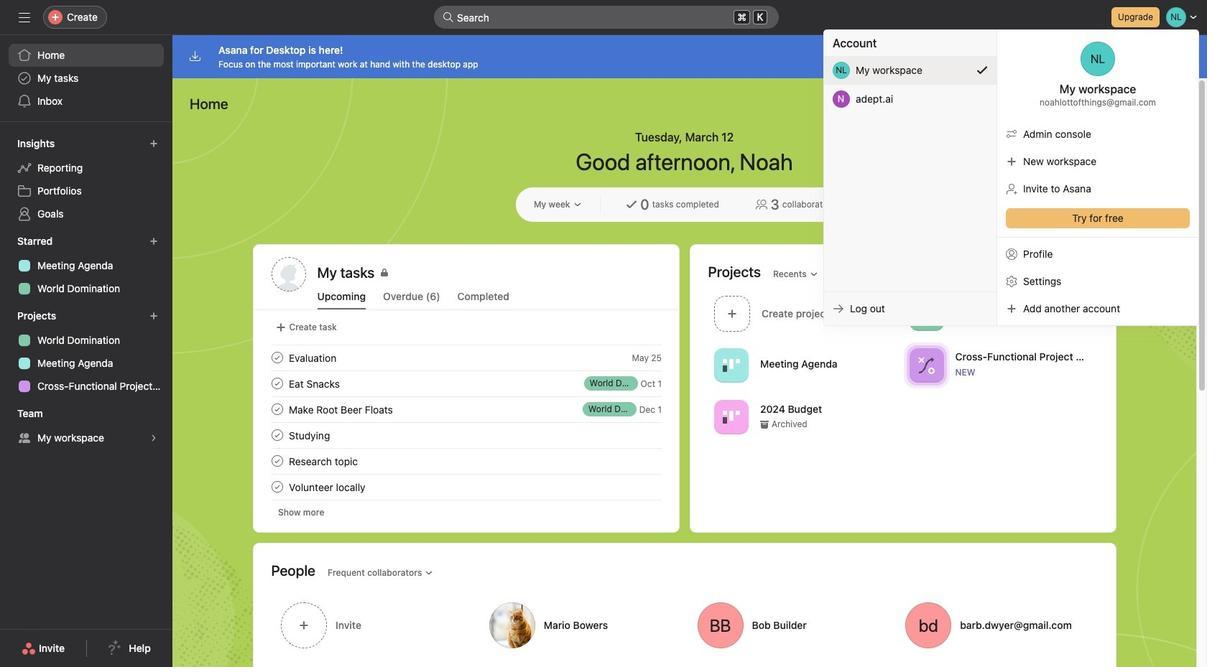 Task type: locate. For each thing, give the bounding box(es) containing it.
None field
[[434, 6, 779, 29]]

1 mark complete checkbox from the top
[[268, 349, 286, 366]]

rocket image
[[918, 305, 935, 322]]

0 vertical spatial mark complete checkbox
[[268, 427, 286, 444]]

3 mark complete image from the top
[[268, 479, 286, 496]]

3 mark complete checkbox from the top
[[268, 401, 286, 418]]

2 mark complete image from the top
[[268, 401, 286, 418]]

1 vertical spatial mark complete checkbox
[[268, 479, 286, 496]]

2 vertical spatial mark complete image
[[268, 479, 286, 496]]

2 mark complete checkbox from the top
[[268, 375, 286, 392]]

menu
[[824, 30, 1199, 326]]

0 vertical spatial mark complete image
[[268, 375, 286, 392]]

0 vertical spatial board image
[[723, 357, 740, 374]]

0 vertical spatial mark complete image
[[268, 349, 286, 366]]

Search tasks, projects, and more text field
[[434, 6, 779, 29]]

1 vertical spatial mark complete image
[[268, 427, 286, 444]]

1 vertical spatial board image
[[723, 408, 740, 426]]

teams element
[[0, 401, 172, 453]]

mark complete image
[[268, 375, 286, 392], [268, 427, 286, 444], [268, 479, 286, 496]]

radio item
[[824, 56, 997, 85]]

2 vertical spatial mark complete image
[[268, 453, 286, 470]]

1 vertical spatial mark complete image
[[268, 401, 286, 418]]

2 mark complete image from the top
[[268, 427, 286, 444]]

add profile photo image
[[271, 257, 306, 292]]

mark complete image
[[268, 349, 286, 366], [268, 401, 286, 418], [268, 453, 286, 470]]

hide sidebar image
[[19, 11, 30, 23]]

starred element
[[0, 229, 172, 303]]

1 mark complete checkbox from the top
[[268, 427, 286, 444]]

Mark complete checkbox
[[268, 427, 286, 444], [268, 479, 286, 496]]

Mark complete checkbox
[[268, 349, 286, 366], [268, 375, 286, 392], [268, 401, 286, 418], [268, 453, 286, 470]]

1 mark complete image from the top
[[268, 349, 286, 366]]

board image
[[723, 357, 740, 374], [723, 408, 740, 426]]



Task type: describe. For each thing, give the bounding box(es) containing it.
new project or portfolio image
[[149, 312, 158, 320]]

4 mark complete checkbox from the top
[[268, 453, 286, 470]]

see details, my workspace image
[[149, 434, 158, 443]]

1 board image from the top
[[723, 357, 740, 374]]

prominent image
[[443, 11, 454, 23]]

3 mark complete image from the top
[[268, 453, 286, 470]]

new insights image
[[149, 139, 158, 148]]

global element
[[0, 35, 172, 121]]

1 mark complete image from the top
[[268, 375, 286, 392]]

mark complete image for 1st mark complete option from the bottom
[[268, 479, 286, 496]]

add items to starred image
[[149, 237, 158, 246]]

mark complete image for 2nd mark complete option from the bottom of the page
[[268, 427, 286, 444]]

2 board image from the top
[[723, 408, 740, 426]]

projects element
[[0, 303, 172, 401]]

line_and_symbols image
[[918, 357, 935, 374]]

2 mark complete checkbox from the top
[[268, 479, 286, 496]]

insights element
[[0, 131, 172, 229]]



Task type: vqa. For each thing, say whether or not it's contained in the screenshot.
Add profile photo
yes



